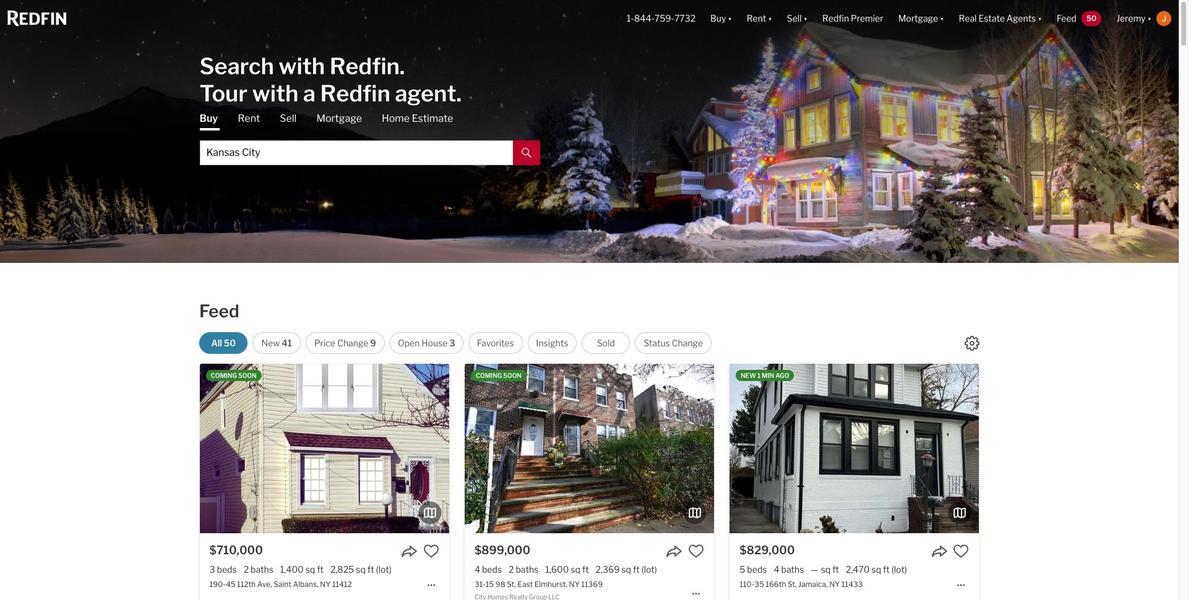 Task type: describe. For each thing, give the bounding box(es) containing it.
ago
[[776, 372, 790, 379]]

tab list containing buy
[[200, 112, 540, 165]]

▾ for buy ▾
[[728, 13, 732, 24]]

ny for $710,000
[[320, 580, 331, 590]]

sell ▾ button
[[780, 0, 815, 37]]

new 41
[[262, 338, 292, 349]]

estimate
[[412, 112, 453, 124]]

soon for $710,000
[[238, 372, 257, 379]]

new
[[741, 372, 756, 379]]

st, for $899,000
[[507, 580, 516, 590]]

3 ny from the left
[[830, 580, 840, 590]]

Open House radio
[[390, 332, 464, 354]]

2,825 sq ft (lot)
[[331, 565, 392, 575]]

new
[[262, 338, 280, 349]]

redfin inside button
[[823, 13, 849, 24]]

1-844-759-7732 link
[[627, 13, 696, 24]]

1,400 sq ft
[[280, 565, 324, 575]]

3 inside open house radio
[[450, 338, 455, 349]]

All radio
[[199, 332, 248, 354]]

baths for $899,000
[[516, 565, 539, 575]]

sell for sell
[[280, 112, 297, 124]]

2,470 sq ft (lot)
[[846, 565, 907, 575]]

110-
[[740, 580, 755, 590]]

sell ▾ button
[[787, 0, 808, 37]]

open house 3
[[398, 338, 455, 349]]

jamaica,
[[799, 580, 828, 590]]

▾ for mortgage ▾
[[940, 13, 944, 24]]

11412
[[332, 580, 352, 590]]

15
[[486, 580, 494, 590]]

1 horizontal spatial 50
[[1087, 13, 1097, 23]]

baths for $829,000
[[782, 565, 804, 575]]

premier
[[851, 13, 884, 24]]

beds for $899,000
[[482, 565, 502, 575]]

844-
[[635, 13, 655, 24]]

sq for 2,825
[[356, 565, 366, 575]]

(lot) for $710,000
[[376, 565, 392, 575]]

price
[[314, 338, 336, 349]]

beds for $710,000
[[217, 565, 237, 575]]

sell link
[[280, 112, 297, 125]]

1 photo of 110-35 166th st, jamaica, ny 11433 image from the left
[[481, 364, 730, 534]]

5
[[740, 565, 746, 575]]

user photo image
[[1157, 11, 1172, 26]]

31-15 98 st, east elmhurst, ny 11369
[[475, 580, 603, 590]]

mortgage for mortgage ▾
[[899, 13, 939, 24]]

buy ▾ button
[[703, 0, 740, 37]]

agent.
[[395, 80, 462, 107]]

mortgage for mortgage
[[317, 112, 362, 124]]

favorites
[[477, 338, 514, 349]]

coming for $899,000
[[476, 372, 502, 379]]

Price Change radio
[[306, 332, 385, 354]]

east
[[518, 580, 533, 590]]

31-
[[475, 580, 486, 590]]

favorite button checkbox
[[688, 544, 705, 560]]

sq for 1,600
[[571, 565, 581, 575]]

—
[[811, 565, 819, 575]]

real estate agents ▾
[[959, 13, 1042, 24]]

Insights radio
[[528, 332, 577, 354]]

1,600
[[546, 565, 569, 575]]

home
[[382, 112, 410, 124]]

jeremy ▾
[[1117, 13, 1152, 24]]

4 beds
[[475, 565, 502, 575]]

ft for 2,470 sq ft (lot)
[[883, 565, 890, 575]]

estate
[[979, 13, 1005, 24]]

saint
[[274, 580, 292, 590]]

search
[[200, 52, 274, 80]]

4 baths
[[774, 565, 804, 575]]

2,369 sq ft (lot)
[[596, 565, 657, 575]]

mortgage ▾ button
[[899, 0, 944, 37]]

home estimate link
[[382, 112, 453, 125]]

beds for $829,000
[[747, 565, 767, 575]]

35
[[755, 580, 764, 590]]

favorite button image for $829,000
[[954, 544, 970, 560]]

3 photo of 110-35 166th st, jamaica, ny 11433 image from the left
[[980, 364, 1189, 534]]

favorite button checkbox for $829,000
[[954, 544, 970, 560]]

98
[[496, 580, 506, 590]]

(lot) for $829,000
[[892, 565, 907, 575]]

1,400
[[280, 565, 304, 575]]

option group containing all
[[199, 332, 712, 354]]

3 beds
[[210, 565, 237, 575]]

2 baths for $710,000
[[244, 565, 274, 575]]

▾ for sell ▾
[[804, 13, 808, 24]]

ft for 1,400 sq ft
[[317, 565, 324, 575]]

jeremy
[[1117, 13, 1146, 24]]

1-
[[627, 13, 635, 24]]

real estate agents ▾ link
[[959, 0, 1042, 37]]

mortgage ▾ button
[[891, 0, 952, 37]]

status
[[644, 338, 670, 349]]

redfin premier
[[823, 13, 884, 24]]

redfin premier button
[[815, 0, 891, 37]]

1,600 sq ft
[[546, 565, 589, 575]]

buy for buy
[[200, 112, 218, 124]]

a
[[303, 80, 316, 107]]

11369
[[582, 580, 603, 590]]

house
[[422, 338, 448, 349]]

min
[[762, 372, 774, 379]]

759-
[[655, 13, 675, 24]]

price change 9
[[314, 338, 376, 349]]

sq for 2,369
[[622, 565, 631, 575]]

2,470
[[846, 565, 870, 575]]

sq for 1,400
[[306, 565, 315, 575]]

1-844-759-7732
[[627, 13, 696, 24]]

albans,
[[293, 580, 319, 590]]

2 baths for $899,000
[[509, 565, 539, 575]]

190-
[[210, 580, 226, 590]]

$710,000
[[210, 544, 263, 557]]

City, Address, School, Agent, ZIP search field
[[200, 140, 513, 165]]

real estate agents ▾ button
[[952, 0, 1050, 37]]

11433
[[842, 580, 863, 590]]

favorite button image for $899,000
[[688, 544, 705, 560]]

all
[[211, 338, 222, 349]]



Task type: locate. For each thing, give the bounding box(es) containing it.
0 horizontal spatial soon
[[238, 372, 257, 379]]

ny left 11412
[[320, 580, 331, 590]]

4
[[475, 565, 480, 575], [774, 565, 780, 575]]

1 horizontal spatial sell
[[787, 13, 802, 24]]

ny
[[320, 580, 331, 590], [569, 580, 580, 590], [830, 580, 840, 590]]

▾ inside "dropdown button"
[[1038, 13, 1042, 24]]

submit search image
[[522, 148, 531, 158]]

baths
[[251, 565, 274, 575], [516, 565, 539, 575], [782, 565, 804, 575]]

mortgage link
[[317, 112, 362, 125]]

sq right the 2,470
[[872, 565, 882, 575]]

beds right 5 at the right bottom of page
[[747, 565, 767, 575]]

2 coming soon from the left
[[476, 372, 522, 379]]

rent for rent ▾
[[747, 13, 767, 24]]

buy for buy ▾
[[711, 13, 726, 24]]

baths up the ave,
[[251, 565, 274, 575]]

agents
[[1007, 13, 1036, 24]]

1 horizontal spatial buy
[[711, 13, 726, 24]]

1 ▾ from the left
[[728, 13, 732, 24]]

ft up albans,
[[317, 565, 324, 575]]

0 horizontal spatial baths
[[251, 565, 274, 575]]

0 horizontal spatial sell
[[280, 112, 297, 124]]

0 horizontal spatial st,
[[507, 580, 516, 590]]

2,825
[[331, 565, 354, 575]]

3 sq from the left
[[571, 565, 581, 575]]

50 inside all option
[[224, 338, 236, 349]]

5 ft from the left
[[833, 565, 839, 575]]

sold
[[597, 338, 615, 349]]

st,
[[507, 580, 516, 590], [788, 580, 797, 590]]

112th
[[237, 580, 256, 590]]

1 horizontal spatial (lot)
[[642, 565, 657, 575]]

2 (lot) from the left
[[642, 565, 657, 575]]

3 beds from the left
[[747, 565, 767, 575]]

1 soon from the left
[[238, 372, 257, 379]]

1 coming soon from the left
[[211, 372, 257, 379]]

change for status
[[672, 338, 703, 349]]

mortgage ▾
[[899, 13, 944, 24]]

Sold radio
[[582, 332, 630, 354]]

1 vertical spatial buy
[[200, 112, 218, 124]]

1 horizontal spatial change
[[672, 338, 703, 349]]

0 horizontal spatial mortgage
[[317, 112, 362, 124]]

1 horizontal spatial favorite button image
[[954, 544, 970, 560]]

0 horizontal spatial 2 baths
[[244, 565, 274, 575]]

0 vertical spatial 3
[[450, 338, 455, 349]]

beds up the 15
[[482, 565, 502, 575]]

4 up the '31-' on the left bottom of page
[[475, 565, 480, 575]]

rent ▾ button
[[747, 0, 772, 37]]

tab list
[[200, 112, 540, 165]]

1 vertical spatial sell
[[280, 112, 297, 124]]

▾ right agents
[[1038, 13, 1042, 24]]

1 ft from the left
[[317, 565, 324, 575]]

4 ft from the left
[[633, 565, 640, 575]]

0 horizontal spatial 3
[[210, 565, 215, 575]]

0 horizontal spatial coming soon
[[211, 372, 257, 379]]

3 up 190-
[[210, 565, 215, 575]]

1 favorite button checkbox from the left
[[423, 544, 439, 560]]

redfin.
[[330, 52, 405, 80]]

1
[[758, 372, 761, 379]]

▾ right rent ▾
[[804, 13, 808, 24]]

1 horizontal spatial mortgage
[[899, 13, 939, 24]]

sell inside dropdown button
[[787, 13, 802, 24]]

1 horizontal spatial 4
[[774, 565, 780, 575]]

2 photo of 31-15 98 st, east elmhurst, ny 11369 image from the left
[[465, 364, 714, 534]]

2 horizontal spatial beds
[[747, 565, 767, 575]]

0 vertical spatial redfin
[[823, 13, 849, 24]]

0 vertical spatial sell
[[787, 13, 802, 24]]

buy link
[[200, 112, 218, 130]]

photo of 110-35 166th st, jamaica, ny 11433 image
[[481, 364, 730, 534], [730, 364, 980, 534], [980, 364, 1189, 534]]

1 coming from the left
[[211, 372, 237, 379]]

1 vertical spatial redfin
[[320, 80, 390, 107]]

1 horizontal spatial beds
[[482, 565, 502, 575]]

change inside radio
[[672, 338, 703, 349]]

favorite button checkbox
[[423, 544, 439, 560], [954, 544, 970, 560]]

change for price
[[337, 338, 369, 349]]

4 for 4 beds
[[475, 565, 480, 575]]

rent link
[[238, 112, 260, 125]]

1 horizontal spatial soon
[[504, 372, 522, 379]]

6 ▾ from the left
[[1148, 13, 1152, 24]]

buy inside buy ▾ dropdown button
[[711, 13, 726, 24]]

3 ft from the left
[[582, 565, 589, 575]]

1 horizontal spatial 2 baths
[[509, 565, 539, 575]]

status change
[[644, 338, 703, 349]]

▾ left sell ▾
[[768, 13, 772, 24]]

0 vertical spatial buy
[[711, 13, 726, 24]]

7732
[[675, 13, 696, 24]]

soon down all option
[[238, 372, 257, 379]]

1 favorite button image from the left
[[688, 544, 705, 560]]

6 sq from the left
[[872, 565, 882, 575]]

rent ▾ button
[[740, 0, 780, 37]]

▾ left user photo
[[1148, 13, 1152, 24]]

0 horizontal spatial buy
[[200, 112, 218, 124]]

1 2 from the left
[[244, 565, 249, 575]]

50 right 'all'
[[224, 338, 236, 349]]

2 favorite button checkbox from the left
[[954, 544, 970, 560]]

1 vertical spatial mortgage
[[317, 112, 362, 124]]

1 horizontal spatial redfin
[[823, 13, 849, 24]]

favorite button image
[[688, 544, 705, 560], [954, 544, 970, 560]]

0 horizontal spatial 2
[[244, 565, 249, 575]]

coming soon down all option
[[211, 372, 257, 379]]

1 2 baths from the left
[[244, 565, 274, 575]]

1 beds from the left
[[217, 565, 237, 575]]

4 ▾ from the left
[[940, 13, 944, 24]]

1 horizontal spatial coming soon
[[476, 372, 522, 379]]

rent ▾
[[747, 13, 772, 24]]

1 vertical spatial 50
[[224, 338, 236, 349]]

ny for $899,000
[[569, 580, 580, 590]]

1 (lot) from the left
[[376, 565, 392, 575]]

baths up 110-35 166th st, jamaica, ny 11433
[[782, 565, 804, 575]]

sell for sell ▾
[[787, 13, 802, 24]]

2 st, from the left
[[788, 580, 797, 590]]

rent down tour
[[238, 112, 260, 124]]

sq for 2,470
[[872, 565, 882, 575]]

1 horizontal spatial feed
[[1057, 13, 1077, 24]]

1 horizontal spatial 2
[[509, 565, 514, 575]]

soon for $899,000
[[504, 372, 522, 379]]

(lot) right the 2,825
[[376, 565, 392, 575]]

5 ▾ from the left
[[1038, 13, 1042, 24]]

1 baths from the left
[[251, 565, 274, 575]]

0 horizontal spatial change
[[337, 338, 369, 349]]

change
[[337, 338, 369, 349], [672, 338, 703, 349]]

0 horizontal spatial redfin
[[320, 80, 390, 107]]

sq right —
[[821, 565, 831, 575]]

2 up 112th
[[244, 565, 249, 575]]

0 horizontal spatial ny
[[320, 580, 331, 590]]

rent inside dropdown button
[[747, 13, 767, 24]]

9
[[370, 338, 376, 349]]

2 2 baths from the left
[[509, 565, 539, 575]]

▾ for jeremy ▾
[[1148, 13, 1152, 24]]

elmhurst,
[[535, 580, 568, 590]]

0 horizontal spatial coming
[[211, 372, 237, 379]]

ft for 2,369 sq ft (lot)
[[633, 565, 640, 575]]

3 baths from the left
[[782, 565, 804, 575]]

0 horizontal spatial 4
[[475, 565, 480, 575]]

buy
[[711, 13, 726, 24], [200, 112, 218, 124]]

soon down 'favorites' option
[[504, 372, 522, 379]]

option group
[[199, 332, 712, 354]]

sq right the 2,825
[[356, 565, 366, 575]]

sell right rent ▾
[[787, 13, 802, 24]]

ft up 11369
[[582, 565, 589, 575]]

ft right 2,369
[[633, 565, 640, 575]]

coming down all option
[[211, 372, 237, 379]]

2 4 from the left
[[774, 565, 780, 575]]

▾ for rent ▾
[[768, 13, 772, 24]]

2 for $710,000
[[244, 565, 249, 575]]

2 horizontal spatial baths
[[782, 565, 804, 575]]

photo of 31-15 98 st, east elmhurst, ny 11369 image
[[215, 364, 465, 534], [465, 364, 714, 534], [714, 364, 964, 534]]

1 photo of 31-15 98 st, east elmhurst, ny 11369 image from the left
[[215, 364, 465, 534]]

0 vertical spatial feed
[[1057, 13, 1077, 24]]

2 horizontal spatial (lot)
[[892, 565, 907, 575]]

2 change from the left
[[672, 338, 703, 349]]

0 horizontal spatial 50
[[224, 338, 236, 349]]

4 sq from the left
[[622, 565, 631, 575]]

41
[[282, 338, 292, 349]]

(lot) for $899,000
[[642, 565, 657, 575]]

1 vertical spatial feed
[[199, 301, 239, 322]]

change left 9
[[337, 338, 369, 349]]

2 horizontal spatial ny
[[830, 580, 840, 590]]

ft
[[317, 565, 324, 575], [368, 565, 374, 575], [582, 565, 589, 575], [633, 565, 640, 575], [833, 565, 839, 575], [883, 565, 890, 575]]

st, for $829,000
[[788, 580, 797, 590]]

buy down tour
[[200, 112, 218, 124]]

new 1 min ago
[[741, 372, 790, 379]]

45
[[226, 580, 236, 590]]

all 50
[[211, 338, 236, 349]]

1 ny from the left
[[320, 580, 331, 590]]

mortgage left real
[[899, 13, 939, 24]]

(lot) right the 2,470
[[892, 565, 907, 575]]

2 down $899,000
[[509, 565, 514, 575]]

baths for $710,000
[[251, 565, 274, 575]]

beds
[[217, 565, 237, 575], [482, 565, 502, 575], [747, 565, 767, 575]]

open
[[398, 338, 420, 349]]

Favorites radio
[[469, 332, 523, 354]]

1 horizontal spatial rent
[[747, 13, 767, 24]]

(lot) right 2,369
[[642, 565, 657, 575]]

ft for 1,600 sq ft
[[582, 565, 589, 575]]

coming soon for $710,000
[[211, 372, 257, 379]]

0 vertical spatial rent
[[747, 13, 767, 24]]

$829,000
[[740, 544, 795, 557]]

2 baths up the ave,
[[244, 565, 274, 575]]

2 ▾ from the left
[[768, 13, 772, 24]]

feed up 'all'
[[199, 301, 239, 322]]

166th
[[766, 580, 786, 590]]

sell
[[787, 13, 802, 24], [280, 112, 297, 124]]

2 soon from the left
[[504, 372, 522, 379]]

change right status
[[672, 338, 703, 349]]

favorite button image
[[423, 544, 439, 560]]

sell right the rent link
[[280, 112, 297, 124]]

sq right 1,600
[[571, 565, 581, 575]]

2 sq from the left
[[356, 565, 366, 575]]

— sq ft
[[811, 565, 839, 575]]

favorite button checkbox for $710,000
[[423, 544, 439, 560]]

3 photo of 31-15 98 st, east elmhurst, ny 11369 image from the left
[[714, 364, 964, 534]]

0 horizontal spatial (lot)
[[376, 565, 392, 575]]

▾ left rent ▾
[[728, 13, 732, 24]]

st, right 98
[[507, 580, 516, 590]]

mortgage up city, address, school, agent, zip search box
[[317, 112, 362, 124]]

sq for —
[[821, 565, 831, 575]]

2 for $899,000
[[509, 565, 514, 575]]

ny down 1,600 sq ft
[[569, 580, 580, 590]]

rent right buy ▾ at the top right of the page
[[747, 13, 767, 24]]

ft for 2,825 sq ft (lot)
[[368, 565, 374, 575]]

190-45 112th ave, saint albans, ny 11412
[[210, 580, 352, 590]]

2 baths from the left
[[516, 565, 539, 575]]

0 horizontal spatial feed
[[199, 301, 239, 322]]

5 sq from the left
[[821, 565, 831, 575]]

0 horizontal spatial favorite button image
[[688, 544, 705, 560]]

sell ▾
[[787, 13, 808, 24]]

ft for — sq ft
[[833, 565, 839, 575]]

3 ▾ from the left
[[804, 13, 808, 24]]

ny left "11433"
[[830, 580, 840, 590]]

0 horizontal spatial rent
[[238, 112, 260, 124]]

2 2 from the left
[[509, 565, 514, 575]]

sq up albans,
[[306, 565, 315, 575]]

1 horizontal spatial ny
[[569, 580, 580, 590]]

0 horizontal spatial favorite button checkbox
[[423, 544, 439, 560]]

redfin up mortgage 'link'
[[320, 80, 390, 107]]

0 vertical spatial 50
[[1087, 13, 1097, 23]]

redfin
[[823, 13, 849, 24], [320, 80, 390, 107]]

sq right 2,369
[[622, 565, 631, 575]]

0 vertical spatial mortgage
[[899, 13, 939, 24]]

50 left jeremy
[[1087, 13, 1097, 23]]

mortgage
[[899, 13, 939, 24], [317, 112, 362, 124]]

1 vertical spatial rent
[[238, 112, 260, 124]]

50
[[1087, 13, 1097, 23], [224, 338, 236, 349]]

redfin inside the search with redfin. tour with a redfin agent.
[[320, 80, 390, 107]]

$899,000
[[475, 544, 531, 557]]

4 for 4 baths
[[774, 565, 780, 575]]

2 coming from the left
[[476, 372, 502, 379]]

search with redfin. tour with a redfin agent.
[[200, 52, 462, 107]]

4 up 166th
[[774, 565, 780, 575]]

6 ft from the left
[[883, 565, 890, 575]]

buy ▾ button
[[711, 0, 732, 37]]

2 beds from the left
[[482, 565, 502, 575]]

coming down favorites
[[476, 372, 502, 379]]

rent for rent
[[238, 112, 260, 124]]

photo of 190-45 112th ave, saint albans, ny 11412 image
[[200, 364, 449, 534]]

coming
[[211, 372, 237, 379], [476, 372, 502, 379]]

▾ left real
[[940, 13, 944, 24]]

1 horizontal spatial favorite button checkbox
[[954, 544, 970, 560]]

2 favorite button image from the left
[[954, 544, 970, 560]]

2 baths
[[244, 565, 274, 575], [509, 565, 539, 575]]

redfin left premier
[[823, 13, 849, 24]]

1 sq from the left
[[306, 565, 315, 575]]

ave,
[[257, 580, 272, 590]]

1 horizontal spatial coming
[[476, 372, 502, 379]]

feed right agents
[[1057, 13, 1077, 24]]

soon
[[238, 372, 257, 379], [504, 372, 522, 379]]

2 photo of 110-35 166th st, jamaica, ny 11433 image from the left
[[730, 364, 980, 534]]

ft right —
[[833, 565, 839, 575]]

0 horizontal spatial beds
[[217, 565, 237, 575]]

beds up 45
[[217, 565, 237, 575]]

110-35 166th st, jamaica, ny 11433
[[740, 580, 863, 590]]

2 baths up the east
[[509, 565, 539, 575]]

coming soon for $899,000
[[476, 372, 522, 379]]

change inside option
[[337, 338, 369, 349]]

buy ▾
[[711, 13, 732, 24]]

coming for $710,000
[[211, 372, 237, 379]]

2
[[244, 565, 249, 575], [509, 565, 514, 575]]

5 beds
[[740, 565, 767, 575]]

(lot)
[[376, 565, 392, 575], [642, 565, 657, 575], [892, 565, 907, 575]]

coming soon
[[211, 372, 257, 379], [476, 372, 522, 379]]

ft right the 2,470
[[883, 565, 890, 575]]

ft right the 2,825
[[368, 565, 374, 575]]

home estimate
[[382, 112, 453, 124]]

real
[[959, 13, 977, 24]]

3 (lot) from the left
[[892, 565, 907, 575]]

buy right 7732
[[711, 13, 726, 24]]

1 change from the left
[[337, 338, 369, 349]]

2,369
[[596, 565, 620, 575]]

1 st, from the left
[[507, 580, 516, 590]]

Status Change radio
[[635, 332, 712, 354]]

mortgage inside dropdown button
[[899, 13, 939, 24]]

1 horizontal spatial 3
[[450, 338, 455, 349]]

3 right house
[[450, 338, 455, 349]]

New radio
[[253, 332, 301, 354]]

feed
[[1057, 13, 1077, 24], [199, 301, 239, 322]]

2 ft from the left
[[368, 565, 374, 575]]

coming soon down 'favorites' option
[[476, 372, 522, 379]]

1 4 from the left
[[475, 565, 480, 575]]

1 horizontal spatial st,
[[788, 580, 797, 590]]

1 horizontal spatial baths
[[516, 565, 539, 575]]

tour
[[200, 80, 248, 107]]

insights
[[536, 338, 569, 349]]

1 vertical spatial 3
[[210, 565, 215, 575]]

baths up the east
[[516, 565, 539, 575]]

2 ny from the left
[[569, 580, 580, 590]]

st, down 4 baths
[[788, 580, 797, 590]]



Task type: vqa. For each thing, say whether or not it's contained in the screenshot.


